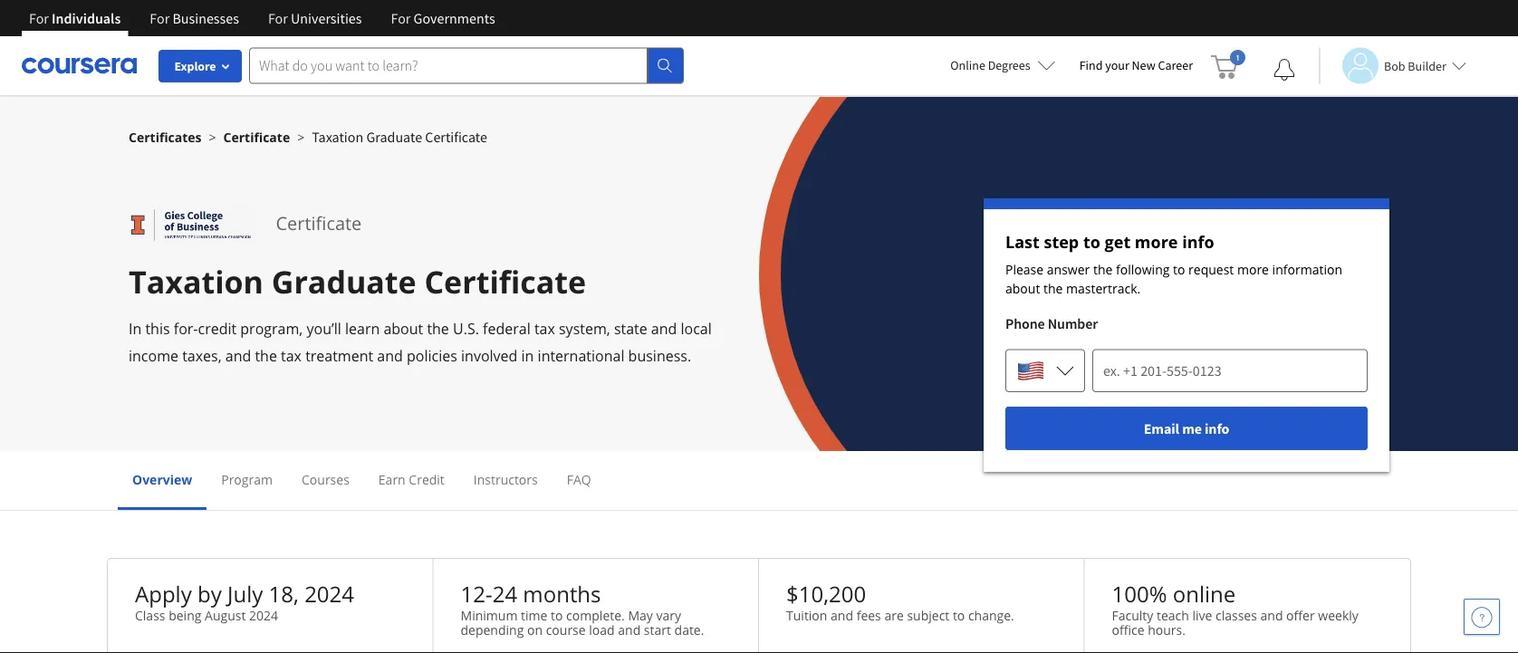 Task type: vqa. For each thing, say whether or not it's contained in the screenshot.


Task type: describe. For each thing, give the bounding box(es) containing it.
phone
[[1005, 314, 1045, 332]]

last
[[1005, 231, 1040, 253]]

local
[[681, 319, 712, 338]]

answer
[[1047, 261, 1090, 278]]

100%
[[1112, 579, 1167, 609]]

step
[[1044, 231, 1079, 253]]

to inside $10,200 tuition and fees are subject to change.
[[953, 606, 965, 624]]

bob builder
[[1384, 58, 1446, 74]]

august
[[205, 606, 246, 624]]

to left request
[[1173, 261, 1185, 278]]

1 horizontal spatial taxation
[[312, 128, 363, 146]]

1 vertical spatial tax
[[281, 346, 302, 365]]

system,
[[559, 319, 610, 338]]

certificate down what do you want to learn? text box
[[425, 128, 487, 146]]

get
[[1105, 231, 1131, 253]]

tuition
[[786, 606, 827, 624]]

last step to get more info please answer the following to request more information about the mastertrack.
[[1005, 231, 1342, 297]]

involved
[[461, 346, 518, 365]]

businesses
[[172, 9, 239, 27]]

weekly
[[1318, 606, 1359, 624]]

certificate link
[[223, 128, 290, 145]]

policies
[[407, 346, 457, 365]]

on
[[527, 621, 543, 638]]

1 > from the left
[[209, 128, 216, 145]]

for for individuals
[[29, 9, 49, 27]]

and up business. at the left bottom of page
[[651, 319, 677, 338]]

universities
[[291, 9, 362, 27]]

classes
[[1216, 606, 1257, 624]]

$10,200 tuition and fees are subject to change.
[[786, 579, 1014, 624]]

phone number
[[1005, 314, 1098, 332]]

🇺🇸
[[1016, 354, 1045, 390]]

courses link
[[302, 471, 349, 488]]

program
[[221, 471, 273, 488]]

are
[[884, 606, 904, 624]]

university of illinois gies college of business image
[[129, 198, 254, 248]]

vary
[[656, 606, 681, 624]]

about inside in this for-credit program, you'll learn about the u.s. federal tax system, state and local income taxes, and the tax treatment and policies involved in international business.
[[384, 319, 423, 338]]

business.
[[628, 346, 691, 365]]

this
[[145, 319, 170, 338]]

2 > from the left
[[297, 128, 305, 145]]

for for businesses
[[150, 9, 170, 27]]

the up mastertrack.
[[1093, 261, 1113, 278]]

certificate up taxation graduate certificate
[[276, 211, 362, 236]]

in
[[521, 346, 534, 365]]

live
[[1192, 606, 1212, 624]]

the up the policies
[[427, 319, 449, 338]]

explore
[[174, 58, 216, 74]]

income
[[129, 346, 178, 365]]

earn credit link
[[378, 471, 445, 488]]

learn
[[345, 319, 380, 338]]

online
[[1173, 579, 1236, 609]]

taxes,
[[182, 346, 222, 365]]

about inside last step to get more info please answer the following to request more information about the mastertrack.
[[1005, 280, 1040, 297]]

international
[[538, 346, 625, 365]]

overview
[[132, 471, 192, 488]]

in
[[129, 319, 142, 338]]

july
[[227, 579, 263, 609]]

offer
[[1286, 606, 1315, 624]]

earn credit
[[378, 471, 445, 488]]

credit
[[409, 471, 445, 488]]

program,
[[240, 319, 303, 338]]

faculty
[[1112, 606, 1153, 624]]

12-24 months minimum time to complete. may vary depending on course load and start date.
[[461, 579, 704, 638]]

instructors link
[[474, 471, 538, 488]]

bob
[[1384, 58, 1405, 74]]

0 horizontal spatial 2024
[[249, 606, 278, 624]]

apply
[[135, 579, 192, 609]]

email
[[1144, 419, 1179, 438]]

to inside 12-24 months minimum time to complete. may vary depending on course load and start date.
[[551, 606, 563, 624]]

number
[[1048, 314, 1098, 332]]

0 horizontal spatial more
[[1135, 231, 1178, 253]]

explore button
[[159, 50, 242, 82]]

instructors
[[474, 471, 538, 488]]

in this for-credit program, you'll learn about the u.s. federal tax system, state and local income taxes, and the tax treatment and policies involved in international business.
[[129, 319, 712, 365]]

degrees
[[988, 57, 1030, 73]]

load
[[589, 621, 615, 638]]

info inside last step to get more info please answer the following to request more information about the mastertrack.
[[1182, 231, 1214, 253]]

being
[[169, 606, 201, 624]]

your
[[1105, 57, 1129, 73]]

1 vertical spatial taxation
[[129, 260, 264, 303]]

for universities
[[268, 9, 362, 27]]

teach
[[1157, 606, 1189, 624]]

office
[[1112, 621, 1145, 638]]

me
[[1182, 419, 1202, 438]]

subject
[[907, 606, 950, 624]]

time
[[521, 606, 548, 624]]

and inside 100% online faculty teach live classes and offer weekly office hours.
[[1260, 606, 1283, 624]]

1 vertical spatial more
[[1237, 261, 1269, 278]]



Task type: locate. For each thing, give the bounding box(es) containing it.
treatment
[[305, 346, 373, 365]]

and inside 12-24 months minimum time to complete. may vary depending on course load and start date.
[[618, 621, 641, 638]]

and down learn
[[377, 346, 403, 365]]

What do you want to learn? text field
[[249, 48, 648, 84]]

to left get
[[1083, 231, 1100, 253]]

info right me
[[1205, 419, 1230, 438]]

help center image
[[1471, 606, 1493, 628]]

mastertrack.
[[1066, 280, 1141, 297]]

may
[[628, 606, 653, 624]]

tax right federal
[[534, 319, 555, 338]]

u.s.
[[453, 319, 479, 338]]

Phone Number telephone field
[[1092, 349, 1368, 392]]

to right subject
[[953, 606, 965, 624]]

bob builder button
[[1319, 48, 1466, 84]]

new
[[1132, 57, 1156, 73]]

🇺🇸 button
[[1005, 349, 1085, 392]]

builder
[[1408, 58, 1446, 74]]

for individuals
[[29, 9, 121, 27]]

graduate
[[366, 128, 422, 146], [272, 260, 416, 303]]

2024 right 18,
[[304, 579, 354, 609]]

following
[[1116, 261, 1170, 278]]

email me info
[[1144, 419, 1230, 438]]

for left governments
[[391, 9, 411, 27]]

0 vertical spatial graduate
[[366, 128, 422, 146]]

courses
[[302, 471, 349, 488]]

federal
[[483, 319, 531, 338]]

info inside button
[[1205, 419, 1230, 438]]

more right request
[[1237, 261, 1269, 278]]

tax down program,
[[281, 346, 302, 365]]

hours.
[[1148, 621, 1186, 638]]

date.
[[674, 621, 704, 638]]

0 vertical spatial taxation
[[312, 128, 363, 146]]

depending
[[461, 621, 524, 638]]

program link
[[221, 471, 273, 488]]

shopping cart: 1 item image
[[1211, 50, 1245, 79]]

certificates link
[[129, 128, 202, 145]]

and left fees
[[831, 606, 853, 624]]

governments
[[414, 9, 495, 27]]

certificate menu element
[[118, 451, 1400, 510]]

to
[[1083, 231, 1100, 253], [1173, 261, 1185, 278], [551, 606, 563, 624], [953, 606, 965, 624]]

by
[[197, 579, 222, 609]]

3 for from the left
[[268, 9, 288, 27]]

months
[[523, 579, 601, 609]]

show notifications image
[[1274, 59, 1295, 81]]

course
[[546, 621, 586, 638]]

$10,200
[[786, 579, 866, 609]]

the down answer
[[1043, 280, 1063, 297]]

100% online faculty teach live classes and offer weekly office hours.
[[1112, 579, 1359, 638]]

for governments
[[391, 9, 495, 27]]

find your new career link
[[1070, 54, 1202, 77]]

> left certificate "link"
[[209, 128, 216, 145]]

24
[[492, 579, 517, 609]]

1 horizontal spatial more
[[1237, 261, 1269, 278]]

coursera image
[[22, 51, 137, 80]]

certificate
[[425, 128, 487, 146], [223, 128, 290, 145], [276, 211, 362, 236], [424, 260, 586, 303]]

None search field
[[249, 48, 684, 84]]

you'll
[[307, 319, 341, 338]]

for left businesses
[[150, 9, 170, 27]]

career
[[1158, 57, 1193, 73]]

for businesses
[[150, 9, 239, 27]]

>
[[209, 128, 216, 145], [297, 128, 305, 145]]

find
[[1079, 57, 1103, 73]]

request
[[1188, 261, 1234, 278]]

0 vertical spatial tax
[[534, 319, 555, 338]]

> right certificate "link"
[[297, 128, 305, 145]]

for-
[[174, 319, 198, 338]]

the down program,
[[255, 346, 277, 365]]

state
[[614, 319, 647, 338]]

email me info button
[[1005, 407, 1368, 450]]

about
[[1005, 280, 1040, 297], [384, 319, 423, 338]]

taxation right certificate "link"
[[312, 128, 363, 146]]

tax
[[534, 319, 555, 338], [281, 346, 302, 365]]

for for governments
[[391, 9, 411, 27]]

and down credit on the left of the page
[[225, 346, 251, 365]]

taxation graduate certificate
[[129, 260, 586, 303]]

0 horizontal spatial >
[[209, 128, 216, 145]]

2 for from the left
[[150, 9, 170, 27]]

certificate inside certificates > certificate > taxation graduate certificate
[[223, 128, 290, 145]]

1 vertical spatial about
[[384, 319, 423, 338]]

apply by july 18, 2024 class being august 2024
[[135, 579, 354, 624]]

2024 right august
[[249, 606, 278, 624]]

1 vertical spatial info
[[1205, 419, 1230, 438]]

about down please at the top right
[[1005, 280, 1040, 297]]

1 vertical spatial graduate
[[272, 260, 416, 303]]

banner navigation
[[14, 0, 510, 36]]

information
[[1272, 261, 1342, 278]]

0 vertical spatial more
[[1135, 231, 1178, 253]]

and left the offer
[[1260, 606, 1283, 624]]

1 horizontal spatial 2024
[[304, 579, 354, 609]]

overview link
[[132, 471, 192, 488]]

about up the policies
[[384, 319, 423, 338]]

0 horizontal spatial taxation
[[129, 260, 264, 303]]

and
[[651, 319, 677, 338], [225, 346, 251, 365], [377, 346, 403, 365], [831, 606, 853, 624], [1260, 606, 1283, 624], [618, 621, 641, 638]]

last step to get more info status
[[1005, 231, 1368, 298]]

1 horizontal spatial >
[[297, 128, 305, 145]]

1 horizontal spatial tax
[[534, 319, 555, 338]]

info
[[1182, 231, 1214, 253], [1205, 419, 1230, 438]]

earn
[[378, 471, 406, 488]]

and inside $10,200 tuition and fees are subject to change.
[[831, 606, 853, 624]]

and right the load
[[618, 621, 641, 638]]

class
[[135, 606, 165, 624]]

0 vertical spatial info
[[1182, 231, 1214, 253]]

certificate down explore popup button
[[223, 128, 290, 145]]

4 for from the left
[[391, 9, 411, 27]]

start
[[644, 621, 671, 638]]

more up 'following'
[[1135, 231, 1178, 253]]

faq
[[567, 471, 591, 488]]

0 horizontal spatial tax
[[281, 346, 302, 365]]

find your new career
[[1079, 57, 1193, 73]]

for for universities
[[268, 9, 288, 27]]

online
[[950, 57, 985, 73]]

1 for from the left
[[29, 9, 49, 27]]

credit
[[198, 319, 237, 338]]

for left universities
[[268, 9, 288, 27]]

for left individuals
[[29, 9, 49, 27]]

fees
[[857, 606, 881, 624]]

info up request
[[1182, 231, 1214, 253]]

online degrees button
[[936, 45, 1070, 85]]

1 horizontal spatial about
[[1005, 280, 1040, 297]]

0 vertical spatial about
[[1005, 280, 1040, 297]]

complete.
[[566, 606, 625, 624]]

faq link
[[567, 471, 591, 488]]

graduate up learn
[[272, 260, 416, 303]]

certificate up federal
[[424, 260, 586, 303]]

to right time
[[551, 606, 563, 624]]

certificates
[[129, 128, 202, 145]]

graduate down what do you want to learn? text box
[[366, 128, 422, 146]]

0 horizontal spatial about
[[384, 319, 423, 338]]

please
[[1005, 261, 1044, 278]]

taxation up for- at left
[[129, 260, 264, 303]]



